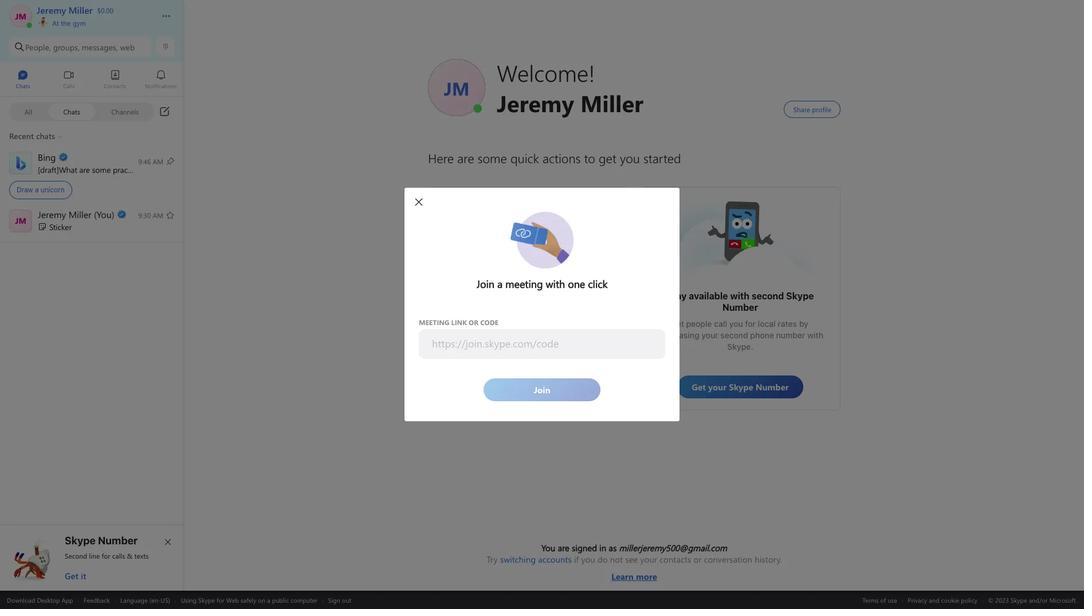Task type: vqa. For each thing, say whether or not it's contained in the screenshot.
Bing,
no



Task type: describe. For each thing, give the bounding box(es) containing it.
skype number
[[65, 535, 138, 547]]

groups,
[[53, 42, 80, 52]]

history.
[[755, 554, 782, 566]]

skype. inside share the invite with anyone even if they aren't on skype. no sign ups or downloads required.
[[483, 325, 509, 335]]

language (en-us)
[[120, 596, 170, 605]]

share the invite with anyone even if they aren't on skype. no sign ups or downloads required.
[[447, 313, 611, 346]]

do
[[598, 554, 608, 566]]

conversation
[[704, 554, 752, 566]]

stay available with second skype number
[[667, 291, 816, 313]]

download desktop app
[[7, 596, 73, 605]]

are
[[558, 543, 569, 554]]

sign out link
[[328, 596, 351, 605]]

sign
[[328, 596, 340, 605]]

number
[[776, 331, 805, 340]]

privacy and cookie policy
[[908, 596, 977, 605]]

web
[[226, 596, 239, 605]]

terms of use
[[862, 596, 897, 605]]

learn
[[611, 571, 634, 583]]

sticker button
[[0, 205, 184, 239]]

draw a unicorn
[[17, 186, 65, 194]]

switching
[[500, 554, 536, 566]]

let people call you for local rates by purchasing your second phone number with skype.
[[657, 319, 826, 352]]

skype. inside let people call you for local rates by purchasing your second phone number with skype.
[[727, 342, 753, 352]]

draw
[[17, 186, 33, 194]]

a inside button
[[35, 186, 39, 194]]

draw a unicorn button
[[0, 148, 184, 204]]

or inside share the invite with anyone even if they aren't on skype. no sign ups or downloads required.
[[558, 325, 566, 335]]

1 vertical spatial a
[[267, 596, 270, 605]]

terms of use link
[[862, 596, 897, 605]]

required.
[[511, 336, 545, 346]]

cookie
[[941, 596, 959, 605]]

language
[[120, 596, 148, 605]]

contacts
[[660, 554, 691, 566]]

your inside try switching accounts if you do not see your contacts or conversation history. learn more
[[640, 554, 657, 566]]

feedback link
[[84, 596, 110, 605]]

for inside let people call you for local rates by purchasing your second phone number with skype.
[[745, 319, 756, 329]]

in
[[599, 543, 606, 554]]

aren't
[[447, 325, 470, 335]]

using skype for web safely on a public computer link
[[181, 596, 318, 605]]

safely
[[241, 596, 256, 605]]

sticker
[[49, 221, 72, 232]]

switching accounts link
[[500, 554, 572, 566]]

using skype for web safely on a public computer
[[181, 596, 318, 605]]

second inside let people call you for local rates by purchasing your second phone number with skype.
[[720, 331, 748, 340]]

local
[[758, 319, 776, 329]]

you inside try switching accounts if you do not see your contacts or conversation history. learn more
[[581, 554, 595, 566]]

download desktop app link
[[7, 596, 73, 605]]

purchasing
[[657, 331, 699, 340]]

your inside let people call you for local rates by purchasing your second phone number with skype.
[[701, 331, 718, 340]]

get
[[65, 571, 78, 582]]

language (en-us) link
[[120, 596, 170, 605]]

people, groups, messages, web button
[[9, 37, 152, 57]]

0 horizontal spatial on
[[258, 596, 265, 605]]

web
[[120, 42, 135, 52]]

skype inside stay available with second skype number
[[786, 291, 814, 301]]

no
[[511, 325, 522, 335]]

texts
[[134, 552, 149, 561]]

signed
[[572, 543, 597, 554]]

at the gym button
[[37, 16, 150, 28]]

whosthis
[[706, 199, 741, 211]]

if inside share the invite with anyone even if they aren't on skype. no sign ups or downloads required.
[[581, 313, 586, 323]]

mansurfer
[[494, 205, 535, 217]]

use
[[888, 596, 897, 605]]

privacy and cookie policy link
[[908, 596, 977, 605]]

for for using skype for web safely on a public computer
[[217, 596, 224, 605]]

let
[[672, 319, 684, 329]]

phone
[[750, 331, 774, 340]]

unicorn
[[41, 186, 65, 194]]

rates
[[778, 319, 797, 329]]

0 horizontal spatial number
[[98, 535, 138, 547]]

get it
[[65, 571, 86, 582]]



Task type: locate. For each thing, give the bounding box(es) containing it.
you
[[541, 543, 555, 554]]

for
[[745, 319, 756, 329], [102, 552, 110, 561], [217, 596, 224, 605]]

see
[[625, 554, 638, 566]]

the for gym
[[61, 18, 71, 28]]

or right ups on the right of the page
[[558, 325, 566, 335]]

1 vertical spatial for
[[102, 552, 110, 561]]

for inside skype number element
[[102, 552, 110, 561]]

0 vertical spatial the
[[61, 18, 71, 28]]

at the gym
[[50, 18, 86, 28]]

1 vertical spatial you
[[581, 554, 595, 566]]

tab list
[[0, 65, 184, 96]]

policy
[[961, 596, 977, 605]]

with up no at the bottom
[[513, 313, 529, 323]]

your right see
[[640, 554, 657, 566]]

1 horizontal spatial on
[[472, 325, 481, 335]]

on right safely
[[258, 596, 265, 605]]

the left invite at the left bottom of page
[[476, 313, 488, 323]]

it
[[81, 571, 86, 582]]

0 vertical spatial skype
[[786, 291, 814, 301]]

0 horizontal spatial the
[[61, 18, 71, 28]]

number
[[722, 303, 758, 313], [98, 535, 138, 547]]

0 vertical spatial on
[[472, 325, 481, 335]]

more
[[636, 571, 657, 583]]

the inside at the gym button
[[61, 18, 71, 28]]

0 vertical spatial you
[[729, 319, 743, 329]]

downloads
[[568, 325, 609, 335]]

if inside try switching accounts if you do not see your contacts or conversation history. learn more
[[574, 554, 579, 566]]

0 vertical spatial a
[[35, 186, 39, 194]]

1 vertical spatial your
[[640, 554, 657, 566]]

by
[[799, 319, 808, 329]]

or
[[558, 325, 566, 335], [694, 554, 702, 566]]

1 horizontal spatial with
[[730, 291, 749, 301]]

1 vertical spatial if
[[574, 554, 579, 566]]

gym
[[73, 18, 86, 28]]

share
[[452, 313, 474, 323]]

sign
[[524, 325, 540, 335]]

the
[[61, 18, 71, 28], [476, 313, 488, 323]]

download
[[7, 596, 35, 605]]

all
[[24, 107, 32, 116]]

skype.
[[483, 325, 509, 335], [727, 342, 753, 352]]

out
[[342, 596, 351, 605]]

with inside stay available with second skype number
[[730, 291, 749, 301]]

skype up by
[[786, 291, 814, 301]]

1 vertical spatial with
[[513, 313, 529, 323]]

with inside let people call you for local rates by purchasing your second phone number with skype.
[[807, 331, 823, 340]]

1 horizontal spatial the
[[476, 313, 488, 323]]

skype. down phone
[[727, 342, 753, 352]]

2 vertical spatial for
[[217, 596, 224, 605]]

second line for calls & texts
[[65, 552, 149, 561]]

not
[[610, 554, 623, 566]]

you right call in the right of the page
[[729, 319, 743, 329]]

1 vertical spatial on
[[258, 596, 265, 605]]

privacy
[[908, 596, 927, 605]]

&
[[127, 552, 132, 561]]

(en-
[[149, 596, 161, 605]]

0 horizontal spatial or
[[558, 325, 566, 335]]

for for second line for calls & texts
[[102, 552, 110, 561]]

with
[[730, 291, 749, 301], [513, 313, 529, 323], [807, 331, 823, 340]]

1 vertical spatial the
[[476, 313, 488, 323]]

app
[[62, 596, 73, 605]]

terms
[[862, 596, 879, 605]]

or right contacts
[[694, 554, 702, 566]]

even
[[561, 313, 579, 323]]

skype number element
[[10, 535, 175, 582]]

people
[[686, 319, 712, 329]]

number up call in the right of the page
[[722, 303, 758, 313]]

stay
[[667, 291, 687, 301]]

1 horizontal spatial number
[[722, 303, 758, 313]]

they
[[588, 313, 605, 323]]

as
[[609, 543, 617, 554]]

0 vertical spatial number
[[722, 303, 758, 313]]

0 horizontal spatial with
[[513, 313, 529, 323]]

0 horizontal spatial for
[[102, 552, 110, 561]]

0 horizontal spatial your
[[640, 554, 657, 566]]

https://join.skype.com/code text field
[[431, 337, 664, 350]]

0 vertical spatial for
[[745, 319, 756, 329]]

channels
[[111, 107, 139, 116]]

dialog dialog
[[405, 188, 680, 421]]

number up calls
[[98, 535, 138, 547]]

skype. down invite at the left bottom of page
[[483, 325, 509, 335]]

for right 'line'
[[102, 552, 110, 561]]

your
[[701, 331, 718, 340], [640, 554, 657, 566]]

0 horizontal spatial skype.
[[483, 325, 509, 335]]

1 horizontal spatial second
[[752, 291, 784, 301]]

a left public
[[267, 596, 270, 605]]

you are signed in as
[[541, 543, 619, 554]]

try
[[487, 554, 498, 566]]

you left do
[[581, 554, 595, 566]]

1 horizontal spatial a
[[267, 596, 270, 605]]

0 horizontal spatial you
[[581, 554, 595, 566]]

2 vertical spatial skype
[[198, 596, 215, 605]]

1 horizontal spatial if
[[581, 313, 586, 323]]

skype right using on the left bottom of page
[[198, 596, 215, 605]]

on
[[472, 325, 481, 335], [258, 596, 265, 605]]

skype up second
[[65, 535, 96, 547]]

accounts
[[538, 554, 572, 566]]

invite
[[490, 313, 511, 323]]

or inside try switching accounts if you do not see your contacts or conversation history. learn more
[[694, 554, 702, 566]]

the for invite
[[476, 313, 488, 323]]

you inside let people call you for local rates by purchasing your second phone number with skype.
[[729, 319, 743, 329]]

0 vertical spatial or
[[558, 325, 566, 335]]

0 vertical spatial skype.
[[483, 325, 509, 335]]

second down call in the right of the page
[[720, 331, 748, 340]]

2 vertical spatial with
[[807, 331, 823, 340]]

at
[[52, 18, 59, 28]]

available
[[689, 291, 728, 301]]

if right are
[[574, 554, 579, 566]]

1 horizontal spatial or
[[694, 554, 702, 566]]

anyone
[[531, 313, 559, 323]]

learn more link
[[487, 566, 782, 583]]

on down share on the bottom of page
[[472, 325, 481, 335]]

messages,
[[82, 42, 118, 52]]

0 horizontal spatial second
[[720, 331, 748, 340]]

desktop
[[37, 596, 60, 605]]

for left local
[[745, 319, 756, 329]]

1 horizontal spatial skype.
[[727, 342, 753, 352]]

0 vertical spatial if
[[581, 313, 586, 323]]

2 horizontal spatial for
[[745, 319, 756, 329]]

people, groups, messages, web
[[25, 42, 135, 52]]

sign out
[[328, 596, 351, 605]]

1 vertical spatial or
[[694, 554, 702, 566]]

second up local
[[752, 291, 784, 301]]

number inside stay available with second skype number
[[722, 303, 758, 313]]

a
[[35, 186, 39, 194], [267, 596, 270, 605]]

1 horizontal spatial your
[[701, 331, 718, 340]]

line
[[89, 552, 100, 561]]

calls
[[112, 552, 125, 561]]

computer
[[291, 596, 318, 605]]

2 horizontal spatial with
[[807, 331, 823, 340]]

with right available on the right of the page
[[730, 291, 749, 301]]

1 vertical spatial skype.
[[727, 342, 753, 352]]

and
[[929, 596, 939, 605]]

us)
[[161, 596, 170, 605]]

with inside share the invite with anyone even if they aren't on skype. no sign ups or downloads required.
[[513, 313, 529, 323]]

feedback
[[84, 596, 110, 605]]

0 horizontal spatial skype
[[65, 535, 96, 547]]

call
[[714, 319, 727, 329]]

second inside stay available with second skype number
[[752, 291, 784, 301]]

0 vertical spatial second
[[752, 291, 784, 301]]

the inside share the invite with anyone even if they aren't on skype. no sign ups or downloads required.
[[476, 313, 488, 323]]

for left web
[[217, 596, 224, 605]]

2 horizontal spatial skype
[[786, 291, 814, 301]]

with down by
[[807, 331, 823, 340]]

1 vertical spatial skype
[[65, 535, 96, 547]]

1 horizontal spatial for
[[217, 596, 224, 605]]

ups
[[542, 325, 556, 335]]

of
[[880, 596, 886, 605]]

a right draw
[[35, 186, 39, 194]]

using
[[181, 596, 197, 605]]

if up downloads
[[581, 313, 586, 323]]

0 vertical spatial your
[[701, 331, 718, 340]]

1 horizontal spatial you
[[729, 319, 743, 329]]

the right at
[[61, 18, 71, 28]]

1 horizontal spatial skype
[[198, 596, 215, 605]]

0 horizontal spatial if
[[574, 554, 579, 566]]

1 vertical spatial second
[[720, 331, 748, 340]]

1 vertical spatial number
[[98, 535, 138, 547]]

your down call in the right of the page
[[701, 331, 718, 340]]

0 vertical spatial with
[[730, 291, 749, 301]]

chats
[[63, 107, 80, 116]]

you
[[729, 319, 743, 329], [581, 554, 595, 566]]

on inside share the invite with anyone even if they aren't on skype. no sign ups or downloads required.
[[472, 325, 481, 335]]

0 horizontal spatial a
[[35, 186, 39, 194]]

public
[[272, 596, 289, 605]]



